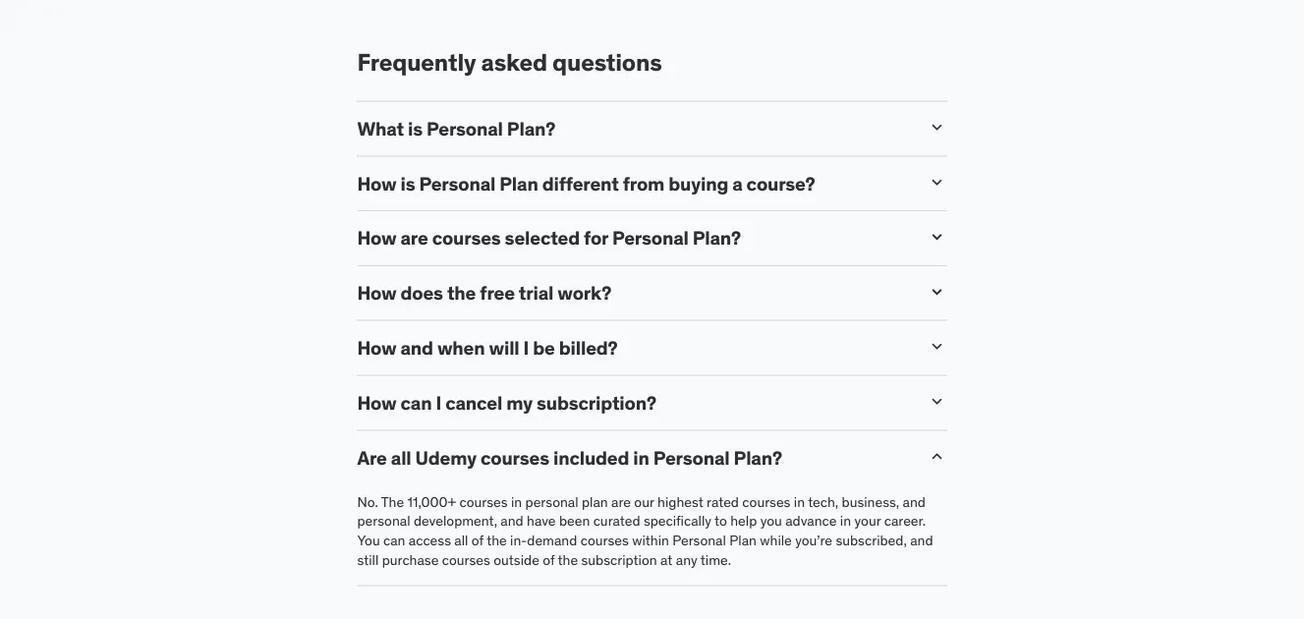 Task type: locate. For each thing, give the bounding box(es) containing it.
subscription
[[581, 551, 657, 568]]

personal down 'the'
[[357, 512, 410, 530]]

in
[[633, 445, 649, 469], [511, 493, 522, 511], [794, 493, 805, 511], [840, 512, 851, 530]]

i left cancel
[[436, 391, 441, 414]]

1 small image from the top
[[927, 172, 947, 192]]

0 vertical spatial i
[[523, 336, 529, 359]]

how for how does the free trial work?
[[357, 281, 397, 305]]

course?
[[746, 171, 815, 195]]

in up our
[[633, 445, 649, 469]]

personal up any
[[672, 531, 726, 549]]

personal
[[525, 493, 578, 511], [357, 512, 410, 530]]

2 how from the top
[[357, 226, 397, 250]]

for
[[584, 226, 608, 250]]

0 vertical spatial of
[[472, 531, 484, 549]]

how and when will i be billed? button
[[357, 336, 911, 359]]

what
[[357, 116, 404, 140]]

our
[[634, 493, 654, 511]]

i
[[523, 336, 529, 359], [436, 391, 441, 414]]

all
[[391, 445, 411, 469], [454, 531, 468, 549]]

how
[[357, 171, 397, 195], [357, 226, 397, 250], [357, 281, 397, 305], [357, 336, 397, 359], [357, 391, 397, 414]]

personal
[[427, 116, 503, 140], [419, 171, 495, 195], [612, 226, 689, 250], [653, 445, 730, 469], [672, 531, 726, 549]]

0 vertical spatial small image
[[927, 117, 947, 137]]

and up career. at the right of the page
[[903, 493, 926, 511]]

are all udemy courses included in personal plan?
[[357, 445, 782, 469]]

plan? down buying
[[693, 226, 741, 250]]

small image
[[927, 172, 947, 192], [927, 227, 947, 247], [927, 282, 947, 302], [927, 392, 947, 411], [927, 446, 947, 466]]

of down demand
[[543, 551, 555, 568]]

1 vertical spatial small image
[[927, 337, 947, 356]]

plan inside no. the 11,000+ courses in personal plan are our highest rated courses in tech, business, and personal development, and have been curated specifically to help you advance in your career. you can access all of the in-demand courses within personal plan while you're subscribed, and still purchase courses outside of the subscription at any time.
[[729, 531, 757, 549]]

1 vertical spatial plan
[[729, 531, 757, 549]]

are
[[400, 226, 428, 250], [611, 493, 631, 511]]

how are courses selected for personal plan?
[[357, 226, 741, 250]]

free
[[480, 281, 515, 305]]

0 horizontal spatial all
[[391, 445, 411, 469]]

and down career. at the right of the page
[[910, 531, 933, 549]]

business,
[[842, 493, 899, 511]]

is
[[408, 116, 423, 140], [400, 171, 415, 195]]

plan up the selected
[[499, 171, 538, 195]]

2 small image from the top
[[927, 227, 947, 247]]

0 horizontal spatial of
[[472, 531, 484, 549]]

asked
[[481, 48, 547, 77]]

0 vertical spatial can
[[400, 391, 432, 414]]

is right "what"
[[408, 116, 423, 140]]

0 horizontal spatial are
[[400, 226, 428, 250]]

how does the free trial work?
[[357, 281, 612, 305]]

how can i cancel my subscription?
[[357, 391, 656, 414]]

subscription?
[[537, 391, 656, 414]]

1 small image from the top
[[927, 117, 947, 137]]

1 horizontal spatial all
[[454, 531, 468, 549]]

outside
[[494, 551, 539, 568]]

been
[[559, 512, 590, 530]]

0 vertical spatial is
[[408, 116, 423, 140]]

all right are
[[391, 445, 411, 469]]

personal down what is personal plan?
[[419, 171, 495, 195]]

of
[[472, 531, 484, 549], [543, 551, 555, 568]]

1 vertical spatial i
[[436, 391, 441, 414]]

how for how is personal plan different from buying a course?
[[357, 171, 397, 195]]

buying
[[668, 171, 728, 195]]

demand
[[527, 531, 577, 549]]

plan
[[499, 171, 538, 195], [729, 531, 757, 549]]

is for what
[[408, 116, 423, 140]]

0 vertical spatial personal
[[525, 493, 578, 511]]

3 how from the top
[[357, 281, 397, 305]]

1 how from the top
[[357, 171, 397, 195]]

plan
[[582, 493, 608, 511]]

how is personal plan different from buying a course? button
[[357, 171, 911, 195]]

1 horizontal spatial the
[[487, 531, 507, 549]]

can left cancel
[[400, 391, 432, 414]]

small image for plan?
[[927, 227, 947, 247]]

are inside no. the 11,000+ courses in personal plan are our highest rated courses in tech, business, and personal development, and have been curated specifically to help you advance in your career. you can access all of the in-demand courses within personal plan while you're subscribed, and still purchase courses outside of the subscription at any time.
[[611, 493, 631, 511]]

are up does
[[400, 226, 428, 250]]

personal down frequently asked questions
[[427, 116, 503, 140]]

the left free
[[447, 281, 476, 305]]

in up "advance"
[[794, 493, 805, 511]]

5 how from the top
[[357, 391, 397, 414]]

of down development,
[[472, 531, 484, 549]]

plan? up rated
[[734, 445, 782, 469]]

any
[[676, 551, 697, 568]]

development,
[[414, 512, 497, 530]]

how and when will i be billed?
[[357, 336, 618, 359]]

advance
[[785, 512, 837, 530]]

1 vertical spatial are
[[611, 493, 631, 511]]

1 horizontal spatial of
[[543, 551, 555, 568]]

in-
[[510, 531, 527, 549]]

courses up how does the free trial work?
[[432, 226, 501, 250]]

1 vertical spatial of
[[543, 551, 555, 568]]

are up "curated"
[[611, 493, 631, 511]]

1 vertical spatial personal
[[357, 512, 410, 530]]

how for how and when will i be billed?
[[357, 336, 397, 359]]

plan? down the asked
[[507, 116, 555, 140]]

and
[[400, 336, 433, 359], [903, 493, 926, 511], [501, 512, 524, 530], [910, 531, 933, 549]]

1 vertical spatial is
[[400, 171, 415, 195]]

is down "what"
[[400, 171, 415, 195]]

frequently asked questions
[[357, 48, 662, 77]]

small image
[[927, 117, 947, 137], [927, 337, 947, 356]]

tech,
[[808, 493, 838, 511]]

5 small image from the top
[[927, 446, 947, 466]]

personal up 'have'
[[525, 493, 578, 511]]

1 vertical spatial the
[[487, 531, 507, 549]]

udemy
[[415, 445, 477, 469]]

1 horizontal spatial plan
[[729, 531, 757, 549]]

are all udemy courses included in personal plan? button
[[357, 445, 911, 469]]

all down development,
[[454, 531, 468, 549]]

within
[[632, 531, 669, 549]]

the left in-
[[487, 531, 507, 549]]

courses
[[432, 226, 501, 250], [481, 445, 549, 469], [459, 493, 508, 511], [742, 493, 791, 511], [580, 531, 629, 549], [442, 551, 490, 568]]

1 horizontal spatial are
[[611, 493, 631, 511]]

0 vertical spatial plan
[[499, 171, 538, 195]]

i left be
[[523, 336, 529, 359]]

from
[[623, 171, 665, 195]]

have
[[527, 512, 556, 530]]

plan down help
[[729, 531, 757, 549]]

courses down development,
[[442, 551, 490, 568]]

personal right for
[[612, 226, 689, 250]]

how for how can i cancel my subscription?
[[357, 391, 397, 414]]

can up the purchase
[[383, 531, 405, 549]]

curated
[[593, 512, 640, 530]]

access
[[409, 531, 451, 549]]

4 how from the top
[[357, 336, 397, 359]]

your
[[854, 512, 881, 530]]

at
[[660, 551, 673, 568]]

purchase
[[382, 551, 439, 568]]

1 vertical spatial all
[[454, 531, 468, 549]]

be
[[533, 336, 555, 359]]

courses up you
[[742, 493, 791, 511]]

and left when at left
[[400, 336, 433, 359]]

0 horizontal spatial the
[[447, 281, 476, 305]]

you
[[357, 531, 380, 549]]

2 vertical spatial the
[[558, 551, 578, 568]]

2 small image from the top
[[927, 337, 947, 356]]

can
[[400, 391, 432, 414], [383, 531, 405, 549]]

the
[[447, 281, 476, 305], [487, 531, 507, 549], [558, 551, 578, 568]]

1 vertical spatial can
[[383, 531, 405, 549]]

the down demand
[[558, 551, 578, 568]]

and up in-
[[501, 512, 524, 530]]

plan?
[[507, 116, 555, 140], [693, 226, 741, 250], [734, 445, 782, 469]]

how are courses selected for personal plan? button
[[357, 226, 911, 250]]



Task type: describe. For each thing, give the bounding box(es) containing it.
1 horizontal spatial personal
[[525, 493, 578, 511]]

0 vertical spatial plan?
[[507, 116, 555, 140]]

0 horizontal spatial personal
[[357, 512, 410, 530]]

how does the free trial work? button
[[357, 281, 911, 305]]

specifically
[[644, 512, 711, 530]]

all inside no. the 11,000+ courses in personal plan are our highest rated courses in tech, business, and personal development, and have been curated specifically to help you advance in your career. you can access all of the in-demand courses within personal plan while you're subscribed, and still purchase courses outside of the subscription at any time.
[[454, 531, 468, 549]]

different
[[542, 171, 619, 195]]

3 small image from the top
[[927, 282, 947, 302]]

2 horizontal spatial the
[[558, 551, 578, 568]]

the
[[381, 493, 404, 511]]

small image for how and when will i be billed?
[[927, 337, 947, 356]]

how for how are courses selected for personal plan?
[[357, 226, 397, 250]]

0 horizontal spatial plan
[[499, 171, 538, 195]]

when
[[437, 336, 485, 359]]

time.
[[700, 551, 731, 568]]

are
[[357, 445, 387, 469]]

2 vertical spatial plan?
[[734, 445, 782, 469]]

does
[[400, 281, 443, 305]]

work?
[[558, 281, 612, 305]]

to
[[715, 512, 727, 530]]

no. the 11,000+ courses in personal plan are our highest rated courses in tech, business, and personal development, and have been curated specifically to help you advance in your career. you can access all of the in-demand courses within personal plan while you're subscribed, and still purchase courses outside of the subscription at any time.
[[357, 493, 933, 568]]

career.
[[884, 512, 926, 530]]

my
[[506, 391, 533, 414]]

courses down "curated"
[[580, 531, 629, 549]]

while
[[760, 531, 792, 549]]

small image for what is personal plan?
[[927, 117, 947, 137]]

small image for personal
[[927, 446, 947, 466]]

questions
[[552, 48, 662, 77]]

highest
[[657, 493, 703, 511]]

selected
[[505, 226, 580, 250]]

small image for buying
[[927, 172, 947, 192]]

what is personal plan? button
[[357, 116, 911, 140]]

11,000+
[[407, 493, 456, 511]]

1 vertical spatial plan?
[[693, 226, 741, 250]]

can inside no. the 11,000+ courses in personal plan are our highest rated courses in tech, business, and personal development, and have been curated specifically to help you advance in your career. you can access all of the in-demand courses within personal plan while you're subscribed, and still purchase courses outside of the subscription at any time.
[[383, 531, 405, 549]]

how is personal plan different from buying a course?
[[357, 171, 815, 195]]

what is personal plan?
[[357, 116, 555, 140]]

in left your
[[840, 512, 851, 530]]

frequently
[[357, 48, 476, 77]]

0 vertical spatial all
[[391, 445, 411, 469]]

how can i cancel my subscription? button
[[357, 391, 911, 414]]

trial
[[519, 281, 554, 305]]

personal inside no. the 11,000+ courses in personal plan are our highest rated courses in tech, business, and personal development, and have been curated specifically to help you advance in your career. you can access all of the in-demand courses within personal plan while you're subscribed, and still purchase courses outside of the subscription at any time.
[[672, 531, 726, 549]]

subscribed,
[[836, 531, 907, 549]]

cancel
[[445, 391, 502, 414]]

included
[[553, 445, 629, 469]]

courses down the my
[[481, 445, 549, 469]]

in up in-
[[511, 493, 522, 511]]

will
[[489, 336, 519, 359]]

personal up highest
[[653, 445, 730, 469]]

billed?
[[559, 336, 618, 359]]

is for how
[[400, 171, 415, 195]]

4 small image from the top
[[927, 392, 947, 411]]

still
[[357, 551, 379, 568]]

help
[[730, 512, 757, 530]]

0 vertical spatial are
[[400, 226, 428, 250]]

courses up development,
[[459, 493, 508, 511]]

you
[[760, 512, 782, 530]]

0 vertical spatial the
[[447, 281, 476, 305]]

0 horizontal spatial i
[[436, 391, 441, 414]]

a
[[732, 171, 743, 195]]

no.
[[357, 493, 378, 511]]

you're
[[795, 531, 832, 549]]

1 horizontal spatial i
[[523, 336, 529, 359]]

rated
[[707, 493, 739, 511]]



Task type: vqa. For each thing, say whether or not it's contained in the screenshot.
Financial in 'link'
no



